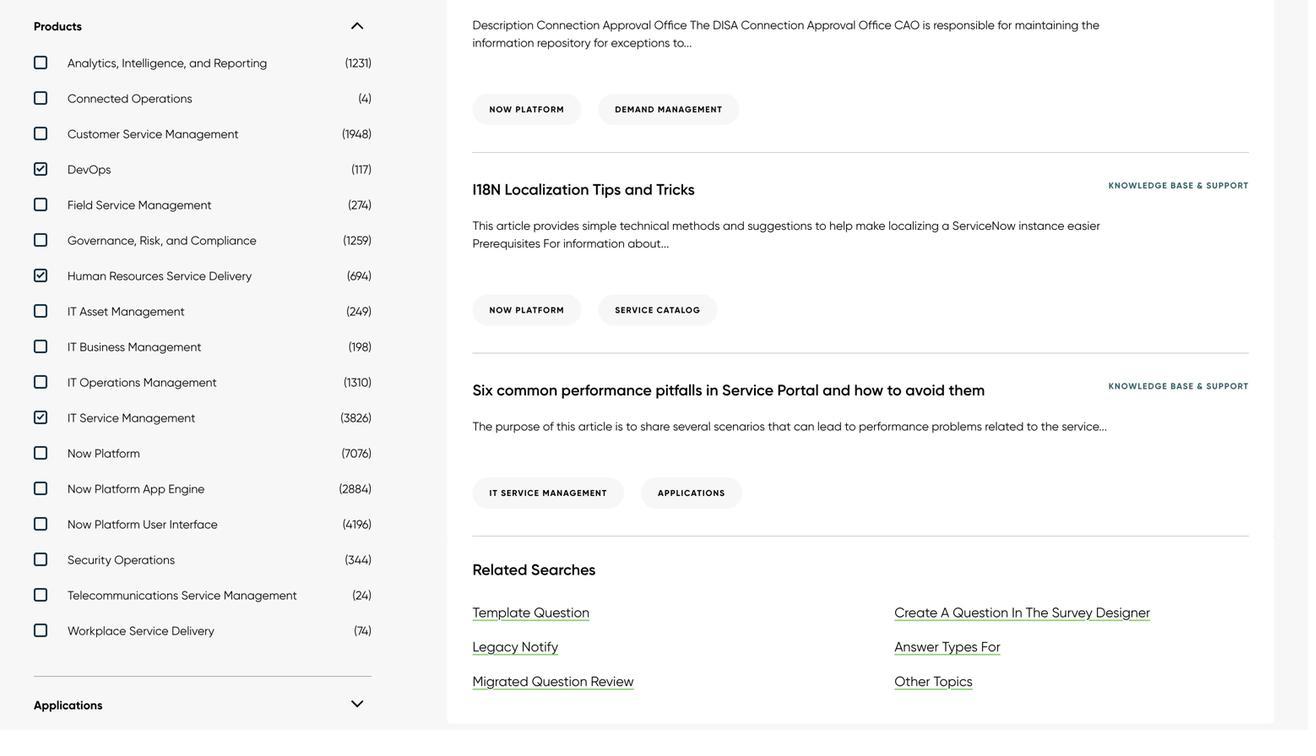 Task type: locate. For each thing, give the bounding box(es) containing it.
related
[[473, 560, 528, 579]]

2 vertical spatial the
[[1026, 604, 1049, 621]]

1 horizontal spatial article
[[579, 419, 613, 433]]

platform for service catalog
[[516, 305, 565, 316]]

is
[[923, 18, 931, 32], [616, 419, 624, 433]]

operations down business
[[80, 375, 140, 389]]

performance up this
[[562, 381, 652, 400]]

template
[[473, 604, 531, 621]]

1 horizontal spatial the
[[1082, 18, 1100, 32]]

0 horizontal spatial connection
[[537, 18, 600, 32]]

1 knowledge base & support from the top
[[1109, 180, 1250, 191]]

applications
[[658, 487, 726, 498], [34, 698, 103, 713]]

0 vertical spatial it service management
[[68, 411, 196, 425]]

the
[[1082, 18, 1100, 32], [1042, 419, 1060, 433]]

operations down analytics, intelligence, and reporting at the left of the page
[[132, 91, 192, 105]]

platform for (7076)
[[95, 446, 140, 460]]

1 horizontal spatial it service management
[[490, 487, 608, 498]]

it service management down of
[[490, 487, 608, 498]]

0 vertical spatial article
[[497, 218, 531, 233]]

0 vertical spatial the
[[690, 18, 710, 32]]

for right types
[[982, 639, 1001, 655]]

now for service catalog
[[490, 305, 513, 316]]

easier
[[1068, 218, 1101, 233]]

knowledge
[[1109, 180, 1168, 191], [1109, 381, 1168, 392]]

2 horizontal spatial the
[[1026, 604, 1049, 621]]

0 horizontal spatial article
[[497, 218, 531, 233]]

1 vertical spatial knowledge base & support
[[1109, 381, 1250, 392]]

and right methods at the top of page
[[723, 218, 745, 233]]

management
[[658, 104, 723, 115], [165, 127, 239, 141], [138, 198, 212, 212], [111, 304, 185, 318], [128, 340, 202, 354], [143, 375, 217, 389], [122, 411, 196, 425], [543, 487, 608, 498], [224, 588, 297, 602]]

2 support from the top
[[1207, 381, 1250, 392]]

answer types for menu item
[[861, 630, 1250, 664]]

the up to...
[[690, 18, 710, 32]]

0 horizontal spatial is
[[616, 419, 624, 433]]

catalog
[[657, 305, 701, 316]]

platform down repository
[[516, 104, 565, 115]]

1 base from the top
[[1171, 180, 1195, 191]]

service down connected operations
[[123, 127, 162, 141]]

0 vertical spatial performance
[[562, 381, 652, 400]]

platform down "prerequisites"
[[516, 305, 565, 316]]

1 approval from the left
[[603, 18, 652, 32]]

support for i18n localization  tips and tricks
[[1207, 180, 1250, 191]]

0 horizontal spatial it service management
[[68, 411, 196, 425]]

knowledge base & support
[[1109, 180, 1250, 191], [1109, 381, 1250, 392]]

migrated question review menu item
[[473, 664, 861, 699]]

0 vertical spatial now platform
[[490, 104, 565, 115]]

interface
[[170, 517, 218, 531]]

question
[[534, 604, 590, 621], [953, 604, 1009, 621], [532, 673, 588, 689]]

operations for security
[[114, 552, 175, 567]]

other topics
[[895, 673, 973, 689]]

service down telecommunications
[[129, 623, 169, 638]]

information down simple
[[564, 236, 625, 251]]

1 vertical spatial the
[[1042, 419, 1060, 433]]

1 vertical spatial for
[[982, 639, 1001, 655]]

app
[[143, 482, 166, 496]]

security
[[68, 552, 111, 567]]

1 horizontal spatial is
[[923, 18, 931, 32]]

for
[[998, 18, 1013, 32], [594, 36, 608, 50]]

answer types for
[[895, 639, 1001, 655]]

now platform down repository
[[490, 104, 565, 115]]

2 approval from the left
[[808, 18, 856, 32]]

to left share
[[627, 419, 638, 433]]

1 support from the top
[[1207, 180, 1250, 191]]

delivery down telecommunications service management
[[172, 623, 214, 638]]

2 vertical spatial now platform
[[68, 446, 140, 460]]

in
[[707, 381, 719, 400]]

human
[[68, 269, 106, 283]]

question up notify
[[534, 604, 590, 621]]

(694)
[[347, 269, 372, 283]]

human resources service delivery
[[68, 269, 252, 283]]

(198)
[[349, 340, 372, 354]]

2 connection from the left
[[742, 18, 805, 32]]

1 vertical spatial it service management
[[490, 487, 608, 498]]

question down notify
[[532, 673, 588, 689]]

the left purpose
[[473, 419, 493, 433]]

0 horizontal spatial applications
[[34, 698, 103, 713]]

now platform up now platform app engine
[[68, 446, 140, 460]]

0 vertical spatial &
[[1198, 180, 1204, 191]]

six common performance pitfalls in service portal and how to avoid them link
[[473, 381, 1019, 400]]

1 horizontal spatial the
[[690, 18, 710, 32]]

the right in
[[1026, 604, 1049, 621]]

tricks
[[657, 180, 695, 199]]

information inside this article provides simple technical methods and suggestions to help make localizing a servicenow instance easier prerequisites for information about...
[[564, 236, 625, 251]]

0 vertical spatial is
[[923, 18, 931, 32]]

field
[[68, 198, 93, 212]]

1 knowledge from the top
[[1109, 180, 1168, 191]]

it service management for applications
[[490, 487, 608, 498]]

for right responsible
[[998, 18, 1013, 32]]

analytics, intelligence, and reporting
[[68, 56, 267, 70]]

1 horizontal spatial connection
[[742, 18, 805, 32]]

the for description
[[690, 18, 710, 32]]

template question menu item
[[473, 595, 861, 630]]

purpose
[[496, 419, 540, 433]]

legacy
[[473, 639, 519, 655]]

for right repository
[[594, 36, 608, 50]]

knowledge for six common performance pitfalls in service portal and how to avoid them
[[1109, 381, 1168, 392]]

and inside this article provides simple technical methods and suggestions to help make localizing a servicenow instance easier prerequisites for information about...
[[723, 218, 745, 233]]

1 vertical spatial now platform
[[490, 305, 565, 316]]

six
[[473, 381, 493, 400]]

service up workplace service delivery
[[181, 588, 221, 602]]

for down provides
[[544, 236, 561, 251]]

1 vertical spatial delivery
[[172, 623, 214, 638]]

platform left app
[[95, 482, 140, 496]]

(3826)
[[341, 411, 372, 425]]

this
[[473, 218, 494, 233]]

tips
[[593, 180, 621, 199]]

technical
[[620, 218, 670, 233]]

0 horizontal spatial performance
[[562, 381, 652, 400]]

article
[[497, 218, 531, 233], [579, 419, 613, 433]]

1 vertical spatial knowledge
[[1109, 381, 1168, 392]]

it for applications
[[490, 487, 498, 498]]

other
[[895, 673, 931, 689]]

connection up repository
[[537, 18, 600, 32]]

0 horizontal spatial for
[[544, 236, 561, 251]]

question for template question
[[534, 604, 590, 621]]

help
[[830, 218, 853, 233]]

delivery down compliance
[[209, 269, 252, 283]]

demand management
[[616, 104, 723, 115]]

service for (1948)
[[123, 127, 162, 141]]

it for (3826)
[[68, 411, 77, 425]]

(344)
[[345, 552, 372, 567]]

0 vertical spatial for
[[998, 18, 1013, 32]]

approval up exceptions
[[603, 18, 652, 32]]

service
[[123, 127, 162, 141], [96, 198, 135, 212], [167, 269, 206, 283], [616, 305, 654, 316], [723, 381, 774, 400], [80, 411, 119, 425], [501, 487, 540, 498], [181, 588, 221, 602], [129, 623, 169, 638]]

support for six common performance pitfalls in service portal and how to avoid them
[[1207, 381, 1250, 392]]

0 horizontal spatial office
[[655, 18, 688, 32]]

approval left cao
[[808, 18, 856, 32]]

applications down workplace
[[34, 698, 103, 713]]

for inside menu item
[[982, 639, 1001, 655]]

1 horizontal spatial performance
[[859, 419, 929, 433]]

to left 'help'
[[816, 218, 827, 233]]

management for (1948)
[[165, 127, 239, 141]]

(7076)
[[342, 446, 372, 460]]

2 office from the left
[[859, 18, 892, 32]]

2 & from the top
[[1198, 381, 1204, 392]]

1 vertical spatial information
[[564, 236, 625, 251]]

i18n localization  tips and tricks
[[473, 180, 695, 199]]

it down purpose
[[490, 487, 498, 498]]

1 vertical spatial the
[[473, 419, 493, 433]]

now
[[490, 104, 513, 115], [490, 305, 513, 316], [68, 446, 92, 460], [68, 482, 92, 496], [68, 517, 92, 531]]

analytics,
[[68, 56, 119, 70]]

and left how
[[823, 381, 851, 400]]

connected
[[68, 91, 129, 105]]

the left the service...
[[1042, 419, 1060, 433]]

how
[[855, 381, 884, 400]]

0 horizontal spatial the
[[1042, 419, 1060, 433]]

0 horizontal spatial information
[[473, 36, 534, 50]]

survey
[[1053, 604, 1093, 621]]

0 vertical spatial knowledge base & support
[[1109, 180, 1250, 191]]

delivery
[[209, 269, 252, 283], [172, 623, 214, 638]]

management for (198)
[[128, 340, 202, 354]]

connected operations
[[68, 91, 192, 105]]

1 horizontal spatial approval
[[808, 18, 856, 32]]

service right field
[[96, 198, 135, 212]]

1 vertical spatial article
[[579, 419, 613, 433]]

&
[[1198, 180, 1204, 191], [1198, 381, 1204, 392]]

now platform app engine
[[68, 482, 205, 496]]

0 horizontal spatial for
[[594, 36, 608, 50]]

office left cao
[[859, 18, 892, 32]]

1 vertical spatial operations
[[80, 375, 140, 389]]

maintaining
[[1016, 18, 1079, 32]]

asset
[[80, 304, 108, 318]]

of
[[543, 419, 554, 433]]

1 horizontal spatial information
[[564, 236, 625, 251]]

this
[[557, 419, 576, 433]]

article inside this article provides simple technical methods and suggestions to help make localizing a servicenow instance easier prerequisites for information about...
[[497, 218, 531, 233]]

0 vertical spatial support
[[1207, 180, 1250, 191]]

now platform user interface
[[68, 517, 218, 531]]

legacy notify menu item
[[473, 630, 861, 664]]

migrated question review
[[473, 673, 634, 689]]

it service management
[[68, 411, 196, 425], [490, 487, 608, 498]]

2 knowledge base & support from the top
[[1109, 381, 1250, 392]]

is right cao
[[923, 18, 931, 32]]

to
[[816, 218, 827, 233], [888, 381, 902, 400], [627, 419, 638, 433], [845, 419, 857, 433], [1027, 419, 1039, 433]]

telecommunications
[[68, 588, 178, 602]]

migrated
[[473, 673, 529, 689]]

the right maintaining
[[1082, 18, 1100, 32]]

operations for it
[[80, 375, 140, 389]]

1 horizontal spatial office
[[859, 18, 892, 32]]

service for applications
[[501, 487, 540, 498]]

service down purpose
[[501, 487, 540, 498]]

now platform down "prerequisites"
[[490, 305, 565, 316]]

and right tips at the top of the page
[[625, 180, 653, 199]]

it down it business management
[[68, 375, 77, 389]]

2 vertical spatial operations
[[114, 552, 175, 567]]

question inside menu item
[[532, 673, 588, 689]]

to right how
[[888, 381, 902, 400]]

1 horizontal spatial for
[[982, 639, 1001, 655]]

None checkbox
[[34, 91, 372, 110], [34, 127, 372, 145], [34, 198, 372, 216], [34, 233, 372, 252], [34, 411, 372, 429], [34, 623, 372, 642], [34, 91, 372, 110], [34, 127, 372, 145], [34, 198, 372, 216], [34, 233, 372, 252], [34, 411, 372, 429], [34, 623, 372, 642]]

legacy notify
[[473, 639, 559, 655]]

2 knowledge from the top
[[1109, 381, 1168, 392]]

1 vertical spatial is
[[616, 419, 624, 433]]

connection right disa
[[742, 18, 805, 32]]

customer
[[68, 127, 120, 141]]

it business management
[[68, 340, 202, 354]]

problems
[[932, 419, 983, 433]]

it service management for (3826)
[[68, 411, 196, 425]]

article right this
[[579, 419, 613, 433]]

applications down the several
[[658, 487, 726, 498]]

None checkbox
[[34, 56, 372, 74], [34, 162, 372, 181], [34, 269, 372, 287], [34, 304, 372, 323], [34, 340, 372, 358], [34, 375, 372, 394], [34, 446, 372, 465], [34, 482, 372, 500], [34, 517, 372, 536], [34, 552, 372, 571], [34, 588, 372, 607], [34, 56, 372, 74], [34, 162, 372, 181], [34, 269, 372, 287], [34, 304, 372, 323], [34, 340, 372, 358], [34, 375, 372, 394], [34, 446, 372, 465], [34, 482, 372, 500], [34, 517, 372, 536], [34, 552, 372, 571], [34, 588, 372, 607]]

0 vertical spatial knowledge
[[1109, 180, 1168, 191]]

information down description
[[473, 36, 534, 50]]

is left share
[[616, 419, 624, 433]]

service down governance, risk, and compliance
[[167, 269, 206, 283]]

it left asset
[[68, 304, 77, 318]]

operations down now platform user interface
[[114, 552, 175, 567]]

platform for (2884)
[[95, 482, 140, 496]]

it down it operations management
[[68, 411, 77, 425]]

1 vertical spatial performance
[[859, 419, 929, 433]]

2 base from the top
[[1171, 381, 1195, 392]]

it left business
[[68, 340, 77, 354]]

other topics menu item
[[861, 664, 1250, 699]]

article up "prerequisites"
[[497, 218, 531, 233]]

now platform for service catalog
[[490, 305, 565, 316]]

0 vertical spatial for
[[544, 236, 561, 251]]

(1948)
[[342, 127, 372, 141]]

management for (249)
[[111, 304, 185, 318]]

1 vertical spatial support
[[1207, 381, 1250, 392]]

servicenow
[[953, 218, 1017, 233]]

0 vertical spatial operations
[[132, 91, 192, 105]]

service down it operations management
[[80, 411, 119, 425]]

1 & from the top
[[1198, 180, 1204, 191]]

it operations management
[[68, 375, 217, 389]]

0 vertical spatial information
[[473, 36, 534, 50]]

1 vertical spatial base
[[1171, 381, 1195, 392]]

performance down how
[[859, 419, 929, 433]]

it service management down it operations management
[[68, 411, 196, 425]]

office up to...
[[655, 18, 688, 32]]

to right lead in the bottom right of the page
[[845, 419, 857, 433]]

1 vertical spatial &
[[1198, 381, 1204, 392]]

0 vertical spatial base
[[1171, 180, 1195, 191]]

1 connection from the left
[[537, 18, 600, 32]]

platform up security operations
[[95, 517, 140, 531]]

0 horizontal spatial approval
[[603, 18, 652, 32]]

the inside menu item
[[1026, 604, 1049, 621]]

service for (74)
[[129, 623, 169, 638]]

service right in
[[723, 381, 774, 400]]

1 horizontal spatial for
[[998, 18, 1013, 32]]

the inside the description connection approval office the disa connection approval office cao is responsible for maintaining the information repository for exceptions to...
[[690, 18, 710, 32]]

now platform for (7076)
[[68, 446, 140, 460]]

(1259)
[[343, 233, 372, 247]]

platform up now platform app engine
[[95, 446, 140, 460]]

1 horizontal spatial applications
[[658, 487, 726, 498]]

(2884)
[[339, 482, 372, 496]]

0 vertical spatial the
[[1082, 18, 1100, 32]]

performance
[[562, 381, 652, 400], [859, 419, 929, 433]]

knowledge base & support for i18n localization  tips and tricks
[[1109, 180, 1250, 191]]

now for (7076)
[[68, 446, 92, 460]]



Task type: describe. For each thing, give the bounding box(es) containing it.
& for i18n localization  tips and tricks
[[1198, 180, 1204, 191]]

workplace service delivery
[[68, 623, 214, 638]]

1 vertical spatial for
[[594, 36, 608, 50]]

reporting
[[214, 56, 267, 70]]

to inside this article provides simple technical methods and suggestions to help make localizing a servicenow instance easier prerequisites for information about...
[[816, 218, 827, 233]]

question right the a
[[953, 604, 1009, 621]]

it asset management
[[68, 304, 185, 318]]

field service management
[[68, 198, 212, 212]]

compliance
[[191, 233, 257, 247]]

workplace
[[68, 623, 126, 638]]

create a question in the survey designer
[[895, 604, 1151, 621]]

security operations
[[68, 552, 175, 567]]

cao
[[895, 18, 920, 32]]

products
[[34, 19, 82, 34]]

business
[[80, 340, 125, 354]]

service...
[[1063, 419, 1108, 433]]

template question
[[473, 604, 590, 621]]

exceptions
[[611, 36, 670, 50]]

it for (249)
[[68, 304, 77, 318]]

1 vertical spatial applications
[[34, 698, 103, 713]]

the purpose of this article is to share several scenarios that can lead to performance problems related to the service...
[[473, 419, 1108, 433]]

avoid
[[906, 381, 946, 400]]

base for i18n localization  tips and tricks
[[1171, 180, 1195, 191]]

(24)
[[353, 588, 372, 602]]

simple
[[583, 218, 617, 233]]

information inside the description connection approval office the disa connection approval office cao is responsible for maintaining the information repository for exceptions to...
[[473, 36, 534, 50]]

management for (274)
[[138, 198, 212, 212]]

service for (24)
[[181, 588, 221, 602]]

customer service management
[[68, 127, 239, 141]]

a
[[942, 604, 950, 621]]

now for demand management
[[490, 104, 513, 115]]

it for (198)
[[68, 340, 77, 354]]

notify
[[522, 639, 559, 655]]

answer
[[895, 639, 939, 655]]

management for (3826)
[[122, 411, 196, 425]]

it for (1310)
[[68, 375, 77, 389]]

instance
[[1019, 218, 1065, 233]]

i18n localization  tips and tricks link
[[473, 180, 729, 200]]

knowledge for i18n localization  tips and tricks
[[1109, 180, 1168, 191]]

can
[[794, 419, 815, 433]]

responsible
[[934, 18, 995, 32]]

operations for connected
[[132, 91, 192, 105]]

performance inside six common performance pitfalls in service portal and how to avoid them link
[[562, 381, 652, 400]]

knowledge base & support for six common performance pitfalls in service portal and how to avoid them
[[1109, 381, 1250, 392]]

0 vertical spatial applications
[[658, 487, 726, 498]]

governance,
[[68, 233, 137, 247]]

management for (1310)
[[143, 375, 217, 389]]

resources
[[109, 269, 164, 283]]

base for six common performance pitfalls in service portal and how to avoid them
[[1171, 381, 1195, 392]]

to right related
[[1027, 419, 1039, 433]]

0 vertical spatial delivery
[[209, 269, 252, 283]]

related searches
[[473, 560, 596, 579]]

pitfalls
[[656, 381, 703, 400]]

service left catalog
[[616, 305, 654, 316]]

service for (274)
[[96, 198, 135, 212]]

review
[[591, 673, 634, 689]]

(1310)
[[344, 375, 372, 389]]

create a question in the survey designer menu item
[[861, 595, 1250, 630]]

repository
[[537, 36, 591, 50]]

now for (4196)
[[68, 517, 92, 531]]

(1231)
[[345, 56, 372, 70]]

suggestions
[[748, 218, 813, 233]]

& for six common performance pitfalls in service portal and how to avoid them
[[1198, 381, 1204, 392]]

topics
[[934, 673, 973, 689]]

common
[[497, 381, 558, 400]]

for inside this article provides simple technical methods and suggestions to help make localizing a servicenow instance easier prerequisites for information about...
[[544, 236, 561, 251]]

that
[[768, 419, 791, 433]]

description
[[473, 18, 534, 32]]

management for applications
[[543, 487, 608, 498]]

six common performance pitfalls in service portal and how to avoid them
[[473, 381, 986, 400]]

designer
[[1097, 604, 1151, 621]]

1 office from the left
[[655, 18, 688, 32]]

about...
[[628, 236, 670, 251]]

now for (2884)
[[68, 482, 92, 496]]

is inside the description connection approval office the disa connection approval office cao is responsible for maintaining the information repository for exceptions to...
[[923, 18, 931, 32]]

description connection approval office the disa connection approval office cao is responsible for maintaining the information repository for exceptions to...
[[473, 18, 1100, 50]]

share
[[641, 419, 670, 433]]

provides
[[534, 218, 580, 233]]

the inside the description connection approval office the disa connection approval office cao is responsible for maintaining the information repository for exceptions to...
[[1082, 18, 1100, 32]]

localization
[[505, 180, 589, 199]]

related
[[986, 419, 1024, 433]]

disa
[[713, 18, 739, 32]]

engine
[[168, 482, 205, 496]]

in
[[1012, 604, 1023, 621]]

(4)
[[359, 91, 372, 105]]

(74)
[[354, 623, 372, 638]]

question for migrated question review
[[532, 673, 588, 689]]

lead
[[818, 419, 842, 433]]

platform for (4196)
[[95, 517, 140, 531]]

service for (3826)
[[80, 411, 119, 425]]

(4196)
[[343, 517, 372, 531]]

platform for demand management
[[516, 104, 565, 115]]

management for (24)
[[224, 588, 297, 602]]

methods
[[673, 218, 721, 233]]

types
[[943, 639, 978, 655]]

the for create
[[1026, 604, 1049, 621]]

user
[[143, 517, 167, 531]]

devops
[[68, 162, 111, 176]]

risk,
[[140, 233, 163, 247]]

now platform for demand management
[[490, 104, 565, 115]]

and left reporting
[[189, 56, 211, 70]]

create
[[895, 604, 938, 621]]

0 horizontal spatial the
[[473, 419, 493, 433]]

scenarios
[[714, 419, 765, 433]]

several
[[673, 419, 711, 433]]

them
[[949, 381, 986, 400]]

i18n
[[473, 180, 501, 199]]

and right risk,
[[166, 233, 188, 247]]

demand
[[616, 104, 655, 115]]



Task type: vqa. For each thing, say whether or not it's contained in the screenshot.
ABOUT
no



